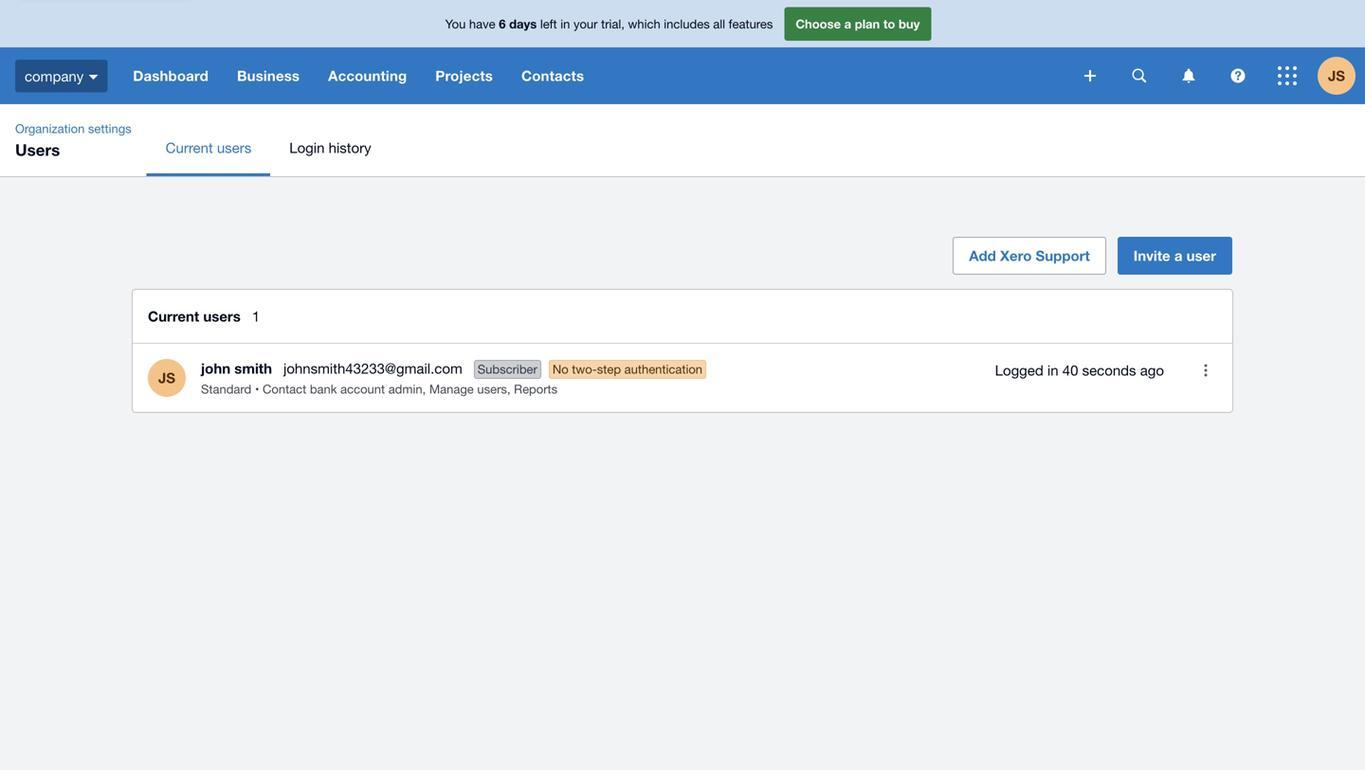 Task type: locate. For each thing, give the bounding box(es) containing it.
step
[[597, 362, 621, 377]]

1 vertical spatial current
[[148, 308, 199, 325]]

settings
[[88, 121, 131, 136]]

banner containing dashboard
[[0, 0, 1365, 104]]

menu
[[147, 119, 1365, 176]]

users left 1
[[203, 308, 241, 325]]

login history link
[[270, 119, 390, 176]]

0 horizontal spatial a
[[845, 16, 852, 31]]

no
[[553, 362, 569, 377]]

2 vertical spatial users
[[477, 382, 507, 397]]

in
[[561, 16, 570, 31], [1048, 362, 1059, 379]]

0 vertical spatial js
[[1328, 67, 1346, 84]]

1 horizontal spatial svg image
[[1231, 69, 1245, 83]]

0 horizontal spatial ,
[[423, 382, 426, 397]]

0 horizontal spatial svg image
[[88, 75, 98, 79]]

users
[[217, 139, 251, 156], [203, 308, 241, 325], [477, 382, 507, 397]]

a inside banner
[[845, 16, 852, 31]]

, left manage
[[423, 382, 426, 397]]

0 horizontal spatial in
[[561, 16, 570, 31]]

1 vertical spatial a
[[1175, 247, 1183, 265]]

projects button
[[421, 47, 507, 104]]

, down subscriber
[[507, 382, 511, 397]]

company button
[[0, 47, 119, 104]]

business
[[237, 67, 300, 84]]

users down subscriber
[[477, 382, 507, 397]]

current users
[[166, 139, 251, 156], [148, 308, 241, 325]]

0 horizontal spatial svg image
[[1183, 69, 1195, 83]]

in right left
[[561, 16, 570, 31]]

add
[[969, 247, 996, 265]]

1 vertical spatial users
[[203, 308, 241, 325]]

2 , from the left
[[507, 382, 511, 397]]

current down dashboard
[[166, 139, 213, 156]]

1 vertical spatial in
[[1048, 362, 1059, 379]]

menu containing current users
[[147, 119, 1365, 176]]

manage
[[429, 382, 474, 397]]

add xero support
[[969, 247, 1090, 265]]

a
[[845, 16, 852, 31], [1175, 247, 1183, 265]]

current users link
[[147, 119, 270, 176]]

6
[[499, 16, 506, 31]]

admin
[[388, 382, 423, 397]]

organization
[[15, 121, 85, 136]]

current
[[166, 139, 213, 156], [148, 308, 199, 325]]

a left the plan
[[845, 16, 852, 31]]

all
[[713, 16, 725, 31]]

0 vertical spatial current
[[166, 139, 213, 156]]

svg image inside company popup button
[[88, 75, 98, 79]]

current left 1
[[148, 308, 199, 325]]

logged in 40 seconds ago
[[995, 362, 1164, 379]]

organization settings link
[[8, 119, 139, 138]]

a for invite
[[1175, 247, 1183, 265]]

1 vertical spatial current users
[[148, 308, 241, 325]]

1 horizontal spatial a
[[1175, 247, 1183, 265]]

0 vertical spatial a
[[845, 16, 852, 31]]

reports
[[514, 382, 558, 397]]

current users up john
[[148, 308, 241, 325]]

login
[[289, 139, 325, 156]]

dashboard
[[133, 67, 209, 84]]

business button
[[223, 47, 314, 104]]

svg image
[[1133, 69, 1147, 83], [1085, 70, 1096, 82], [88, 75, 98, 79]]

contacts button
[[507, 47, 598, 104]]

a inside 'button'
[[1175, 247, 1183, 265]]

svg image
[[1278, 66, 1297, 85], [1183, 69, 1195, 83], [1231, 69, 1245, 83]]

banner
[[0, 0, 1365, 104]]

choose
[[796, 16, 841, 31]]

js inside popup button
[[1328, 67, 1346, 84]]

a left user
[[1175, 247, 1183, 265]]

1 horizontal spatial js
[[1328, 67, 1346, 84]]

js
[[1328, 67, 1346, 84], [158, 370, 175, 387]]

0 horizontal spatial js
[[158, 370, 175, 387]]

company
[[25, 68, 84, 84]]

you have 6 days left in your trial, which includes all features
[[445, 16, 773, 31]]

users left login
[[217, 139, 251, 156]]

users
[[15, 140, 60, 159]]

in left '40'
[[1048, 362, 1059, 379]]

invite a user button
[[1118, 237, 1233, 275]]

contacts
[[521, 67, 584, 84]]

,
[[423, 382, 426, 397], [507, 382, 511, 397]]

1 horizontal spatial ,
[[507, 382, 511, 397]]

current users down dashboard link
[[166, 139, 251, 156]]

add xero support button
[[953, 237, 1106, 275]]

dashboard link
[[119, 47, 223, 104]]

organization settings users
[[15, 121, 131, 159]]

0 vertical spatial in
[[561, 16, 570, 31]]



Task type: vqa. For each thing, say whether or not it's contained in the screenshot.
ACL
no



Task type: describe. For each thing, give the bounding box(es) containing it.
john
[[201, 360, 231, 377]]

in inside banner
[[561, 16, 570, 31]]

invite
[[1134, 247, 1171, 265]]

xero
[[1000, 247, 1032, 265]]

left
[[540, 16, 557, 31]]

2 horizontal spatial svg image
[[1133, 69, 1147, 83]]

history
[[329, 139, 371, 156]]

account
[[341, 382, 385, 397]]

trial,
[[601, 16, 625, 31]]

user
[[1187, 247, 1217, 265]]

authentication
[[625, 362, 703, 377]]

standard
[[201, 382, 251, 397]]

js button
[[1318, 47, 1365, 104]]

0 vertical spatial users
[[217, 139, 251, 156]]

support
[[1036, 247, 1090, 265]]

40
[[1063, 362, 1079, 379]]

ago
[[1140, 362, 1164, 379]]

which
[[628, 16, 661, 31]]

contact
[[263, 382, 306, 397]]

logged
[[995, 362, 1044, 379]]

•
[[255, 382, 259, 397]]

standard • contact bank account admin , manage users , reports
[[201, 382, 558, 397]]

2 horizontal spatial svg image
[[1278, 66, 1297, 85]]

more options image
[[1187, 352, 1225, 390]]

a for choose
[[845, 16, 852, 31]]

accounting
[[328, 67, 407, 84]]

projects
[[436, 67, 493, 84]]

buy
[[899, 16, 920, 31]]

accounting button
[[314, 47, 421, 104]]

choose a plan to buy
[[796, 16, 920, 31]]

1 vertical spatial js
[[158, 370, 175, 387]]

seconds
[[1082, 362, 1136, 379]]

1
[[252, 308, 260, 325]]

features
[[729, 16, 773, 31]]

invite a user
[[1134, 247, 1217, 265]]

to
[[884, 16, 895, 31]]

1 , from the left
[[423, 382, 426, 397]]

1 horizontal spatial in
[[1048, 362, 1059, 379]]

1 horizontal spatial svg image
[[1085, 70, 1096, 82]]

days
[[509, 16, 537, 31]]

0 vertical spatial current users
[[166, 139, 251, 156]]

bank
[[310, 382, 337, 397]]

no two-step authentication
[[553, 362, 703, 377]]

subscriber
[[478, 362, 537, 377]]

plan
[[855, 16, 880, 31]]

includes
[[664, 16, 710, 31]]

two-
[[572, 362, 597, 377]]

you
[[445, 16, 466, 31]]

john smith
[[201, 360, 272, 377]]

smith
[[234, 360, 272, 377]]

login history
[[289, 139, 371, 156]]

have
[[469, 16, 496, 31]]

your
[[574, 16, 598, 31]]

johnsmith43233@gmail.com
[[284, 360, 462, 377]]



